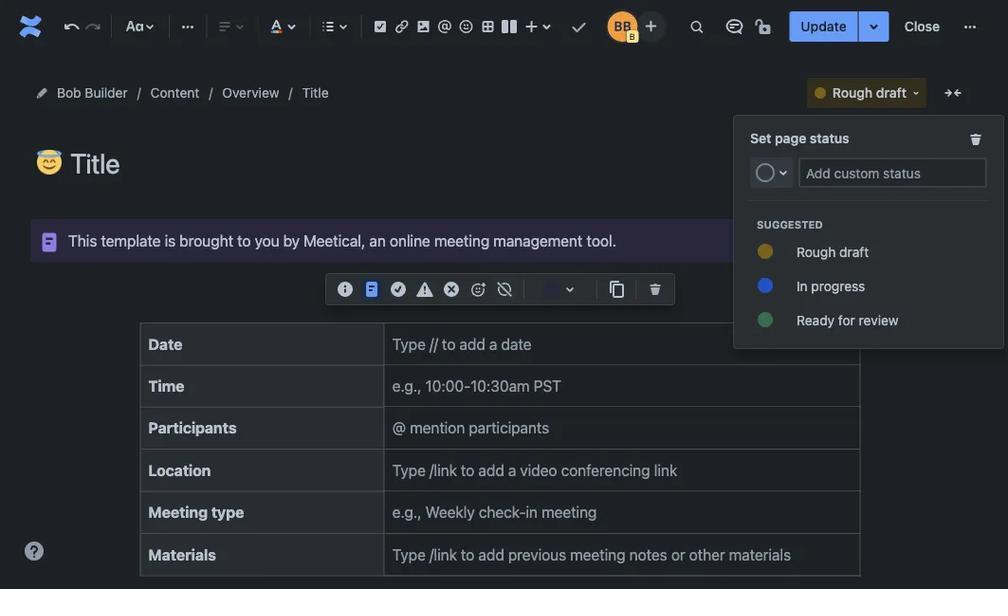Task type: vqa. For each thing, say whether or not it's contained in the screenshot.
Mention icon at left top
yes



Task type: describe. For each thing, give the bounding box(es) containing it.
mention image
[[434, 15, 456, 38]]

suggested element containing suggested
[[757, 218, 1004, 231]]

copy image
[[605, 278, 628, 301]]

date
[[148, 335, 183, 353]]

rough
[[797, 244, 836, 259]]

more image
[[959, 15, 982, 38]]

meetical,
[[304, 231, 365, 250]]

close button
[[893, 11, 952, 42]]

comment icon image
[[723, 15, 746, 38]]

overview link
[[222, 82, 279, 104]]

action item image
[[369, 15, 392, 38]]

redo ⌘⇧z image
[[81, 15, 104, 38]]

remove emoji image
[[493, 278, 516, 301]]

online
[[390, 231, 430, 250]]

is
[[165, 231, 176, 250]]

update
[[801, 18, 847, 34]]

participants
[[148, 419, 237, 437]]

content link
[[151, 82, 200, 104]]

table image
[[477, 15, 499, 38]]

more formatting image
[[177, 15, 199, 38]]

time
[[148, 377, 184, 395]]

draft
[[840, 244, 869, 259]]

warning image
[[414, 278, 436, 301]]

help image
[[23, 540, 46, 563]]

invite to edit image
[[640, 15, 662, 37]]

move this page image
[[34, 85, 49, 101]]

rough draft
[[797, 244, 869, 259]]

saved image
[[568, 15, 590, 38]]

template
[[101, 231, 161, 250]]

add image, video, or file image
[[412, 15, 435, 38]]

find and replace image
[[685, 15, 708, 38]]

editor add emoji image
[[467, 278, 490, 301]]

content
[[151, 85, 200, 101]]

close
[[905, 18, 940, 34]]

bob builder image
[[607, 11, 638, 42]]

this
[[68, 231, 97, 250]]

Give this page a title text field
[[70, 148, 971, 179]]

this template is brought to you by meetical, an online meeting management tool.
[[68, 231, 617, 250]]

make page fixed-width image
[[942, 82, 965, 104]]

meeting
[[148, 503, 208, 521]]

success image
[[387, 278, 410, 301]]

status
[[810, 130, 850, 146]]

remove image
[[644, 278, 667, 301]]

info image
[[334, 278, 357, 301]]

adjust update settings image
[[863, 15, 886, 38]]

an
[[369, 231, 386, 250]]

in
[[797, 278, 808, 293]]



Task type: locate. For each thing, give the bounding box(es) containing it.
note image
[[361, 278, 383, 301]]

builder
[[85, 85, 128, 101]]

by
[[283, 231, 300, 250]]

ready for review
[[797, 312, 899, 328]]

meeting
[[434, 231, 490, 250]]

suggested
[[757, 218, 823, 231]]

title link
[[302, 82, 329, 104]]

progress
[[812, 278, 866, 293]]

link image
[[391, 15, 413, 38]]

remove image
[[965, 128, 988, 151]]

set
[[750, 130, 772, 146]]

bob builder link
[[57, 82, 128, 104]]

suggested element containing rough draft
[[734, 234, 1004, 337]]

rough draft button
[[734, 234, 1004, 268]]

Add custom status field
[[801, 159, 986, 186]]

Main content area, start typing to enter text. text field
[[30, 219, 971, 589]]

type
[[211, 503, 244, 521]]

review
[[859, 312, 899, 328]]

no restrictions image
[[754, 15, 776, 38]]

text styles image
[[123, 15, 146, 38]]

0 vertical spatial suggested element
[[757, 218, 1004, 231]]

management
[[494, 231, 583, 250]]

set page status
[[750, 130, 850, 146]]

to
[[237, 231, 251, 250]]

error image
[[440, 278, 463, 301]]

:innocent: image
[[37, 150, 62, 175], [37, 150, 62, 175]]

materials
[[148, 545, 216, 563]]

emoji image
[[455, 15, 478, 38]]

bob builder
[[57, 85, 128, 101]]

tool.
[[587, 231, 617, 250]]

in progress
[[797, 278, 866, 293]]

editor toolbar toolbar
[[326, 274, 675, 325]]

background color image
[[559, 278, 582, 301]]

page
[[775, 130, 807, 146]]

ready
[[797, 312, 835, 328]]

overview
[[222, 85, 279, 101]]

bob
[[57, 85, 81, 101]]

for
[[839, 312, 856, 328]]

1 vertical spatial suggested element
[[734, 234, 1004, 337]]

brought
[[180, 231, 233, 250]]

panel note image
[[38, 231, 61, 254]]

title
[[302, 85, 329, 101]]

lists image
[[317, 15, 340, 38]]

layouts image
[[498, 15, 521, 38]]

meeting type
[[148, 503, 244, 521]]

undo ⌘z image
[[60, 15, 83, 38]]

in progress button
[[734, 268, 1004, 303]]

suggested element
[[757, 218, 1004, 231], [734, 234, 1004, 337]]

confluence image
[[15, 11, 46, 42], [15, 11, 46, 42]]

location
[[148, 461, 211, 479]]

ready for review button
[[734, 303, 1004, 337]]

update button
[[790, 11, 858, 42]]

you
[[255, 231, 279, 250]]



